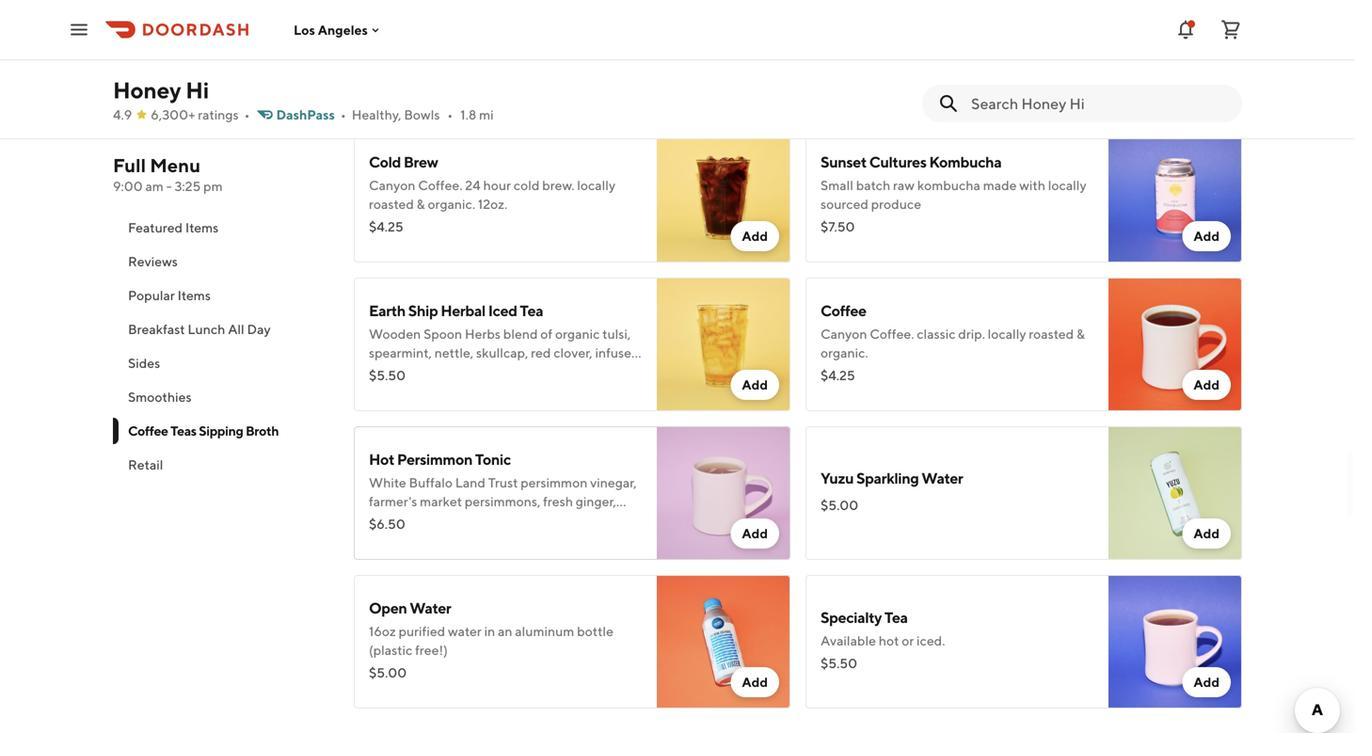 Task type: locate. For each thing, give the bounding box(es) containing it.
& inside pasture raised chicken bones, kombu, aromatic vegetables & herbs, apple cider vinegar, sea salt
[[944, 48, 953, 63]]

smoothies button
[[113, 380, 331, 414]]

cannot
[[542, 512, 583, 528]]

water up purified
[[410, 599, 451, 617]]

0 vertical spatial canyon
[[369, 177, 416, 193]]

purified
[[399, 624, 445, 639]]

add button for drip.
[[1183, 370, 1231, 400]]

am
[[145, 178, 164, 194]]

0 horizontal spatial coffee.
[[418, 177, 463, 193]]

iced. inside specialty tea available hot or iced. $5.50
[[917, 633, 945, 648]]

1 vertical spatial $5.50
[[821, 656, 858, 671]]

0 horizontal spatial market
[[420, 494, 462, 509]]

and
[[416, 29, 439, 44]]

ginger,
[[576, 494, 616, 509]]

market
[[503, 364, 545, 379], [420, 494, 462, 509]]

open
[[369, 599, 407, 617]]

1 horizontal spatial •
[[341, 107, 346, 122]]

1 vertical spatial organic.
[[821, 345, 868, 360]]

broth
[[246, 423, 279, 439]]

0 horizontal spatial $4.25
[[369, 219, 404, 234]]

0 vertical spatial or
[[630, 29, 642, 44]]

1 vertical spatial $5.00
[[369, 665, 407, 680]]

1 • from the left
[[244, 107, 250, 122]]

or inside organic and ceremonial grade. available hot or iced.
[[630, 29, 642, 44]]

market down buffalo
[[420, 494, 462, 509]]

roasted inside coffee canyon coffee. classic drip. locally roasted & organic. $4.25
[[1029, 326, 1074, 342]]

items for featured items
[[185, 220, 219, 235]]

$5.50 down available
[[821, 656, 858, 671]]

roasted down cold
[[369, 196, 414, 212]]

16oz
[[369, 624, 396, 639]]

pasture raised chicken bones, kombu, aromatic vegetables & herbs, apple cider vinegar, sea salt
[[821, 29, 1061, 82]]

locally inside "cold brew canyon coffee. 24 hour cold brew. locally roasted & organic. 12oz. $4.25"
[[577, 177, 616, 193]]

1 horizontal spatial with
[[1020, 177, 1046, 193]]

canyon inside coffee canyon coffee. classic drip. locally roasted & organic. $4.25
[[821, 326, 867, 342]]

0 horizontal spatial locally
[[577, 177, 616, 193]]

organic and ceremonial grade. available hot or iced.
[[369, 29, 642, 63]]

with up herbs at left
[[369, 364, 395, 379]]

0 vertical spatial $5.00
[[821, 497, 859, 513]]

cultures
[[869, 153, 927, 171]]

aromatic
[[821, 48, 873, 63]]

1 vertical spatial tea
[[885, 608, 908, 626]]

0 vertical spatial market
[[503, 364, 545, 379]]

hot
[[606, 29, 627, 44], [879, 633, 899, 648]]

1 horizontal spatial water
[[922, 469, 963, 487]]

• left healthy,
[[341, 107, 346, 122]]

honey hi
[[113, 77, 209, 104]]

coffee. down the brew
[[418, 177, 463, 193]]

1 horizontal spatial coffee.
[[870, 326, 914, 342]]

ceremonial
[[441, 29, 508, 44]]

1 horizontal spatial hot
[[879, 633, 899, 648]]

2 horizontal spatial •
[[447, 107, 453, 122]]

• right ratings
[[244, 107, 250, 122]]

vinegar, down aromatic
[[821, 66, 867, 82]]

1 horizontal spatial vinegar,
[[821, 66, 867, 82]]

1 vertical spatial coffee.
[[870, 326, 914, 342]]

honey
[[113, 77, 181, 104]]

0 vertical spatial roasted
[[369, 196, 414, 212]]

brew
[[404, 153, 438, 171]]

$5.00 down yuzu
[[821, 497, 859, 513]]

sunset cultures kombucha image
[[1109, 129, 1242, 263]]

1 vertical spatial vinegar,
[[590, 475, 637, 490]]

1 horizontal spatial $4.25
[[821, 368, 855, 383]]

0 vertical spatial vinegar,
[[821, 66, 867, 82]]

0 vertical spatial with
[[1020, 177, 1046, 193]]

1 vertical spatial organic
[[555, 326, 600, 342]]

persimmons,
[[465, 494, 541, 509]]

$4.25 inside "cold brew canyon coffee. 24 hour cold brew. locally roasted & organic. 12oz. $4.25"
[[369, 219, 404, 234]]

water right sparkling
[[922, 469, 963, 487]]

0 horizontal spatial with
[[369, 364, 395, 379]]

jujubes
[[400, 512, 443, 528]]

1 vertical spatial or
[[902, 633, 914, 648]]

items inside button
[[185, 220, 219, 235]]

6,300+
[[151, 107, 195, 122]]

0 horizontal spatial vinegar,
[[590, 475, 637, 490]]

1 vertical spatial iced.
[[917, 633, 945, 648]]

sparkling
[[856, 469, 919, 487]]

items
[[185, 220, 219, 235], [177, 288, 211, 303]]

3 • from the left
[[447, 107, 453, 122]]

0 vertical spatial coffee
[[821, 302, 867, 320]]

0 vertical spatial tea
[[520, 302, 543, 320]]

1 horizontal spatial canyon
[[821, 326, 867, 342]]

1 vertical spatial $4.25
[[821, 368, 855, 383]]

0 horizontal spatial organic.
[[428, 196, 475, 212]]

0 horizontal spatial tea
[[520, 302, 543, 320]]

vinegar,
[[821, 66, 867, 82], [590, 475, 637, 490]]

tonic
[[475, 450, 511, 468]]

popular
[[128, 288, 175, 303]]

coffee up retail
[[128, 423, 168, 439]]

cold brew image
[[657, 129, 791, 263]]

0 vertical spatial coffee.
[[418, 177, 463, 193]]

$5.00
[[821, 497, 859, 513], [369, 665, 407, 680]]

0 horizontal spatial roasted
[[369, 196, 414, 212]]

vinegar, up ginger,
[[590, 475, 637, 490]]

0 vertical spatial $4.25
[[369, 219, 404, 234]]

all
[[228, 321, 244, 337]]

made
[[983, 177, 1017, 193]]

1 vertical spatial water
[[410, 599, 451, 617]]

1 vertical spatial market
[[420, 494, 462, 509]]

items inside "button"
[[177, 288, 211, 303]]

1 horizontal spatial organic.
[[821, 345, 868, 360]]

earth
[[369, 302, 406, 320]]

locally
[[577, 177, 616, 193], [1048, 177, 1087, 193], [988, 326, 1026, 342]]

1 horizontal spatial organic
[[555, 326, 600, 342]]

&
[[944, 48, 953, 63], [417, 196, 425, 212], [1077, 326, 1085, 342], [609, 364, 617, 379], [499, 383, 508, 398], [446, 512, 454, 528]]

1 vertical spatial items
[[177, 288, 211, 303]]

1 horizontal spatial $5.00
[[821, 497, 859, 513]]

blend
[[503, 326, 538, 342]]

0 horizontal spatial •
[[244, 107, 250, 122]]

add button for or
[[1183, 667, 1231, 697]]

iced. right available
[[917, 633, 945, 648]]

1 vertical spatial coffee
[[128, 423, 168, 439]]

2 • from the left
[[341, 107, 346, 122]]

1 horizontal spatial or
[[902, 633, 914, 648]]

coffee for coffee canyon coffee. classic drip. locally roasted & organic. $4.25
[[821, 302, 867, 320]]

1 horizontal spatial $5.50
[[821, 656, 858, 671]]

kombucha
[[929, 153, 1002, 171]]

0 horizontal spatial organic
[[369, 29, 414, 44]]

1 horizontal spatial roasted
[[1029, 326, 1074, 342]]

$5.00 down (plastic
[[369, 665, 407, 680]]

smoothies
[[128, 389, 192, 405]]

add button for 24
[[731, 221, 779, 251]]

batch
[[856, 177, 891, 193]]

land
[[455, 475, 486, 490]]

•
[[244, 107, 250, 122], [341, 107, 346, 122], [447, 107, 453, 122]]

los angeles button
[[294, 22, 383, 37]]

tea up the blend
[[520, 302, 543, 320]]

1 horizontal spatial iced.
[[917, 633, 945, 648]]

canyon left classic in the right of the page
[[821, 326, 867, 342]]

roasted right drip.
[[1029, 326, 1074, 342]]

coffee.
[[418, 177, 463, 193], [870, 326, 914, 342]]

0 horizontal spatial iced.
[[369, 48, 398, 63]]

with right "made"
[[1020, 177, 1046, 193]]

$4.25
[[369, 219, 404, 234], [821, 368, 855, 383]]

nettle,
[[435, 345, 474, 360]]

0 horizontal spatial coffee
[[128, 423, 168, 439]]

0 horizontal spatial canyon
[[369, 177, 416, 193]]

0 horizontal spatial or
[[630, 29, 642, 44]]

& inside "cold brew canyon coffee. 24 hour cold brew. locally roasted & organic. 12oz. $4.25"
[[417, 196, 425, 212]]

2 horizontal spatial locally
[[1048, 177, 1087, 193]]

earth ship herbal iced tea wooden spoon herbs blend of organic tulsi, spearmint, nettle, skullcap, red clover,  infused with seasonal farmer's market aromatics & herbs **unsweetened & caffeine free!
[[369, 302, 640, 398]]

coffee. inside "cold brew canyon coffee. 24 hour cold brew. locally roasted & organic. 12oz. $4.25"
[[418, 177, 463, 193]]

coffee. left classic in the right of the page
[[870, 326, 914, 342]]

0 horizontal spatial $5.00
[[369, 665, 407, 680]]

coffee down $7.50 on the right
[[821, 302, 867, 320]]

add for buffalo
[[742, 526, 768, 541]]

0 horizontal spatial hot
[[606, 29, 627, 44]]

items up breakfast lunch all day
[[177, 288, 211, 303]]

retail button
[[113, 448, 331, 482]]

cider
[[1031, 48, 1061, 63]]

tea right specialty
[[885, 608, 908, 626]]

• left 1.8
[[447, 107, 453, 122]]

open water image
[[657, 575, 791, 709]]

1 horizontal spatial tea
[[885, 608, 908, 626]]

0 items, open order cart image
[[1220, 18, 1242, 41]]

0 vertical spatial organic.
[[428, 196, 475, 212]]

reviews button
[[113, 245, 331, 279]]

• for 6,300+ ratings •
[[244, 107, 250, 122]]

$5.50 down spearmint,
[[369, 368, 406, 383]]

infused
[[595, 345, 640, 360]]

organic left the and
[[369, 29, 414, 44]]

seasonal
[[398, 364, 449, 379]]

0 horizontal spatial water
[[410, 599, 451, 617]]

locally right drip.
[[988, 326, 1026, 342]]

brew.
[[542, 177, 575, 193]]

pasture raised chicken bone broth image
[[1109, 0, 1242, 114]]

0 vertical spatial $5.50
[[369, 368, 406, 383]]

0 vertical spatial items
[[185, 220, 219, 235]]

open water 16oz purified water in an aluminum bottle (plastic free!) $5.00
[[369, 599, 614, 680]]

bowls
[[404, 107, 440, 122]]

items up reviews "button" on the left top of page
[[185, 220, 219, 235]]

1 horizontal spatial locally
[[988, 326, 1026, 342]]

skullcap,
[[476, 345, 528, 360]]

0 vertical spatial hot
[[606, 29, 627, 44]]

1.8
[[461, 107, 477, 122]]

9:00
[[113, 178, 143, 194]]

organic up the clover,
[[555, 326, 600, 342]]

chicken
[[907, 29, 954, 44]]

$6.50
[[369, 516, 405, 532]]

water
[[922, 469, 963, 487], [410, 599, 451, 617]]

coffee image
[[1109, 278, 1242, 411]]

specialty
[[821, 608, 882, 626]]

1 vertical spatial canyon
[[821, 326, 867, 342]]

0 vertical spatial organic
[[369, 29, 414, 44]]

1 vertical spatial hot
[[879, 633, 899, 648]]

yuzu sparkling water image
[[1109, 426, 1242, 560]]

1 vertical spatial roasted
[[1029, 326, 1074, 342]]

coffee inside coffee canyon coffee. classic drip. locally roasted & organic. $4.25
[[821, 302, 867, 320]]

sourced
[[821, 196, 869, 212]]

mi
[[479, 107, 494, 122]]

items for popular items
[[177, 288, 211, 303]]

1 horizontal spatial coffee
[[821, 302, 867, 320]]

cold
[[514, 177, 540, 193]]

1 horizontal spatial market
[[503, 364, 545, 379]]

trust
[[488, 475, 518, 490]]

0 vertical spatial iced.
[[369, 48, 398, 63]]

coffee canyon coffee. classic drip. locally roasted & organic. $4.25
[[821, 302, 1085, 383]]

1 vertical spatial with
[[369, 364, 395, 379]]

cold brew canyon coffee. 24 hour cold brew. locally roasted & organic. 12oz. $4.25
[[369, 153, 616, 234]]

tea
[[520, 302, 543, 320], [885, 608, 908, 626]]

coffee
[[821, 302, 867, 320], [128, 423, 168, 439]]

free!)
[[415, 642, 448, 658]]

or
[[630, 29, 642, 44], [902, 633, 914, 648]]

0 horizontal spatial $5.50
[[369, 368, 406, 383]]

$5.50
[[369, 368, 406, 383], [821, 656, 858, 671]]

0 vertical spatial water
[[922, 469, 963, 487]]

caffeine
[[510, 383, 559, 398]]

teas
[[170, 423, 197, 439]]

locally right "made"
[[1048, 177, 1087, 193]]

locally right brew.
[[577, 177, 616, 193]]

canyon down cold
[[369, 177, 416, 193]]

roasted
[[369, 196, 414, 212], [1029, 326, 1074, 342]]

iced. down los angeles popup button
[[369, 48, 398, 63]]

market up caffeine
[[503, 364, 545, 379]]

buffalo
[[409, 475, 453, 490]]



Task type: describe. For each thing, give the bounding box(es) containing it.
locally inside coffee canyon coffee. classic drip. locally roasted & organic. $4.25
[[988, 326, 1026, 342]]

yuzu sparkling water
[[821, 469, 963, 487]]

bones,
[[957, 29, 996, 44]]

tea inside specialty tea available hot or iced. $5.50
[[885, 608, 908, 626]]

canyon inside "cold brew canyon coffee. 24 hour cold brew. locally roasted & organic. 12oz. $4.25"
[[369, 177, 416, 193]]

hi
[[186, 77, 209, 104]]

with inside sunset cultures kombucha small batch raw kombucha made with locally sourced produce $7.50
[[1020, 177, 1046, 193]]

hot persimmon tonic image
[[657, 426, 791, 560]]

los angeles
[[294, 22, 368, 37]]

open menu image
[[68, 18, 90, 41]]

salt
[[893, 66, 914, 82]]

vinegar, inside hot persimmon tonic white buffalo land trust persimmon vinegar, farmer's market persimmons, fresh ginger, local jujubes & honey *honey cannot be removed
[[590, 475, 637, 490]]

tea inside the earth ship herbal iced tea wooden spoon herbs blend of organic tulsi, spearmint, nettle, skullcap, red clover,  infused with seasonal farmer's market aromatics & herbs **unsweetened & caffeine free!
[[520, 302, 543, 320]]

notification bell image
[[1175, 18, 1197, 41]]

tulsi,
[[603, 326, 631, 342]]

organic inside the earth ship herbal iced tea wooden spoon herbs blend of organic tulsi, spearmint, nettle, skullcap, red clover,  infused with seasonal farmer's market aromatics & herbs **unsweetened & caffeine free!
[[555, 326, 600, 342]]

herbs,
[[955, 48, 992, 63]]

coffee. inside coffee canyon coffee. classic drip. locally roasted & organic. $4.25
[[870, 326, 914, 342]]

honey
[[457, 512, 494, 528]]

sunset
[[821, 153, 867, 171]]

sipping
[[199, 423, 243, 439]]

with inside the earth ship herbal iced tea wooden spoon herbs blend of organic tulsi, spearmint, nettle, skullcap, red clover,  infused with seasonal farmer's market aromatics & herbs **unsweetened & caffeine free!
[[369, 364, 395, 379]]

popular items
[[128, 288, 211, 303]]

popular items button
[[113, 279, 331, 312]]

be
[[586, 512, 601, 528]]

small
[[821, 177, 854, 193]]

dashpass •
[[276, 107, 346, 122]]

12oz.
[[478, 196, 508, 212]]

available
[[821, 633, 876, 648]]

fresh
[[543, 494, 573, 509]]

organic japanese matcha image
[[657, 0, 791, 114]]

*honey
[[497, 512, 539, 528]]

farmer's
[[452, 364, 500, 379]]

(plastic
[[369, 642, 413, 658]]

in
[[484, 624, 495, 639]]

produce
[[871, 196, 921, 212]]

4.9
[[113, 107, 132, 122]]

white
[[369, 475, 406, 490]]

specialty tea available hot or iced. $5.50
[[821, 608, 945, 671]]

featured items
[[128, 220, 219, 235]]

specialty tea image
[[1109, 575, 1242, 709]]

full menu 9:00 am - 3:25 pm
[[113, 154, 223, 194]]

water inside open water 16oz purified water in an aluminum bottle (plastic free!) $5.00
[[410, 599, 451, 617]]

3:25
[[175, 178, 201, 194]]

featured items button
[[113, 211, 331, 245]]

hot inside specialty tea available hot or iced. $5.50
[[879, 633, 899, 648]]

add button for batch
[[1183, 221, 1231, 251]]

herbal
[[441, 302, 486, 320]]

spearmint,
[[369, 345, 432, 360]]

pm
[[203, 178, 223, 194]]

add for drip.
[[1194, 377, 1220, 392]]

available
[[551, 29, 604, 44]]

aromatics
[[548, 364, 606, 379]]

vinegar, inside pasture raised chicken bones, kombu, aromatic vegetables & herbs, apple cider vinegar, sea salt
[[821, 66, 867, 82]]

& inside coffee canyon coffee. classic drip. locally roasted & organic. $4.25
[[1077, 326, 1085, 342]]

add for or
[[1194, 674, 1220, 690]]

organic. inside coffee canyon coffee. classic drip. locally roasted & organic. $4.25
[[821, 345, 868, 360]]

retail
[[128, 457, 163, 472]]

vegetables
[[876, 48, 942, 63]]

featured
[[128, 220, 183, 235]]

free!
[[561, 383, 590, 398]]

coffee for coffee teas sipping broth
[[128, 423, 168, 439]]

herbs
[[369, 383, 402, 398]]

iced
[[488, 302, 517, 320]]

clover,
[[554, 345, 593, 360]]

yuzu
[[821, 469, 854, 487]]

market inside the earth ship herbal iced tea wooden spoon herbs blend of organic tulsi, spearmint, nettle, skullcap, red clover,  infused with seasonal farmer's market aromatics & herbs **unsweetened & caffeine free!
[[503, 364, 545, 379]]

add button for water
[[731, 667, 779, 697]]

aluminum
[[515, 624, 574, 639]]

breakfast
[[128, 321, 185, 337]]

cold
[[369, 153, 401, 171]]

herbs
[[465, 326, 501, 342]]

add for water
[[742, 674, 768, 690]]

organic inside organic and ceremonial grade. available hot or iced.
[[369, 29, 414, 44]]

$5.50 inside specialty tea available hot or iced. $5.50
[[821, 656, 858, 671]]

hot inside organic and ceremonial grade. available hot or iced.
[[606, 29, 627, 44]]

iced. inside organic and ceremonial grade. available hot or iced.
[[369, 48, 398, 63]]

spoon
[[424, 326, 462, 342]]

sides
[[128, 355, 160, 371]]

red
[[531, 345, 551, 360]]

breakfast lunch all day
[[128, 321, 271, 337]]

roasted inside "cold brew canyon coffee. 24 hour cold brew. locally roasted & organic. 12oz. $4.25"
[[369, 196, 414, 212]]

raw
[[893, 177, 915, 193]]

or inside specialty tea available hot or iced. $5.50
[[902, 633, 914, 648]]

lunch
[[188, 321, 225, 337]]

$5.00 inside open water 16oz purified water in an aluminum bottle (plastic free!) $5.00
[[369, 665, 407, 680]]

reviews
[[128, 254, 178, 269]]

hot
[[369, 450, 394, 468]]

-
[[166, 178, 172, 194]]

add for batch
[[1194, 228, 1220, 244]]

an
[[498, 624, 512, 639]]

full
[[113, 154, 146, 176]]

market inside hot persimmon tonic white buffalo land trust persimmon vinegar, farmer's market persimmons, fresh ginger, local jujubes & honey *honey cannot be removed
[[420, 494, 462, 509]]

earth ship herbal iced tea image
[[657, 278, 791, 411]]

angeles
[[318, 22, 368, 37]]

water
[[448, 624, 482, 639]]

persimmon
[[521, 475, 588, 490]]

ship
[[408, 302, 438, 320]]

add button for tea
[[731, 370, 779, 400]]

**unsweetened
[[405, 383, 497, 398]]

sunset cultures kombucha small batch raw kombucha made with locally sourced produce $7.50
[[821, 153, 1087, 234]]

add button for buffalo
[[731, 519, 779, 549]]

add for tea
[[742, 377, 768, 392]]

locally inside sunset cultures kombucha small batch raw kombucha made with locally sourced produce $7.50
[[1048, 177, 1087, 193]]

pasture
[[821, 29, 866, 44]]

Item Search search field
[[971, 93, 1227, 114]]

breakfast lunch all day button
[[113, 312, 331, 346]]

$4.25 inside coffee canyon coffee. classic drip. locally roasted & organic. $4.25
[[821, 368, 855, 383]]

organic. inside "cold brew canyon coffee. 24 hour cold brew. locally roasted & organic. 12oz. $4.25"
[[428, 196, 475, 212]]

sea
[[870, 66, 890, 82]]

of
[[541, 326, 553, 342]]

coffee teas sipping broth
[[128, 423, 279, 439]]

add for 24
[[742, 228, 768, 244]]

6,300+ ratings •
[[151, 107, 250, 122]]

$7.50
[[821, 219, 855, 234]]

day
[[247, 321, 271, 337]]

& inside hot persimmon tonic white buffalo land trust persimmon vinegar, farmer's market persimmons, fresh ginger, local jujubes & honey *honey cannot be removed
[[446, 512, 454, 528]]

• for healthy, bowls • 1.8 mi
[[447, 107, 453, 122]]

dashpass
[[276, 107, 335, 122]]

farmer's
[[369, 494, 417, 509]]



Task type: vqa. For each thing, say whether or not it's contained in the screenshot.
add
yes



